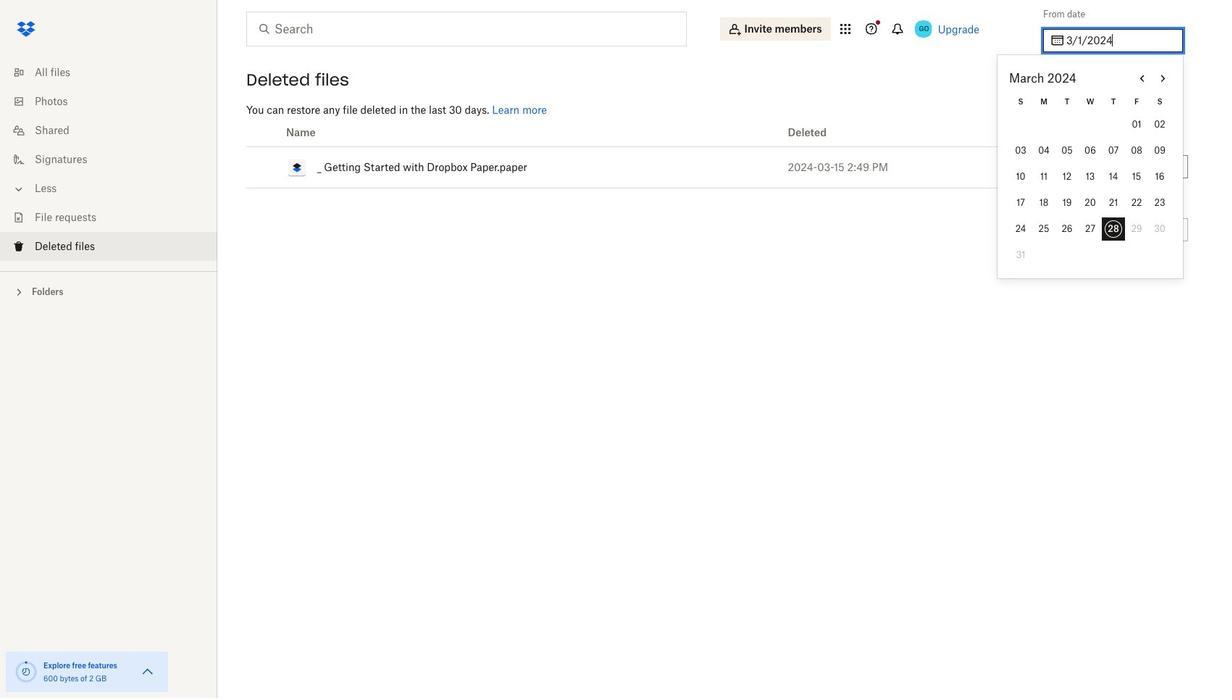 Task type: locate. For each thing, give the bounding box(es) containing it.
1 column header from the left
[[283, 119, 777, 147]]

table
[[246, 119, 1015, 188]]

None text field
[[1067, 33, 1175, 49]]

column header
[[283, 119, 777, 147], [777, 119, 1015, 147]]

dropbox image
[[12, 14, 41, 43]]

less image
[[12, 182, 26, 196]]

row
[[246, 119, 1015, 147]]

None text field
[[1067, 96, 1175, 112]]

list item
[[0, 232, 217, 261]]

list
[[0, 49, 217, 271]]

cell
[[246, 147, 283, 188]]



Task type: vqa. For each thing, say whether or not it's contained in the screenshot.
'Rotate' for Rotate right
no



Task type: describe. For each thing, give the bounding box(es) containing it.
select this row column header
[[246, 119, 283, 147]]

restore _ getting started with dropbox paper.paper row
[[246, 147, 1015, 188]]

2 column header from the left
[[777, 119, 1015, 147]]



